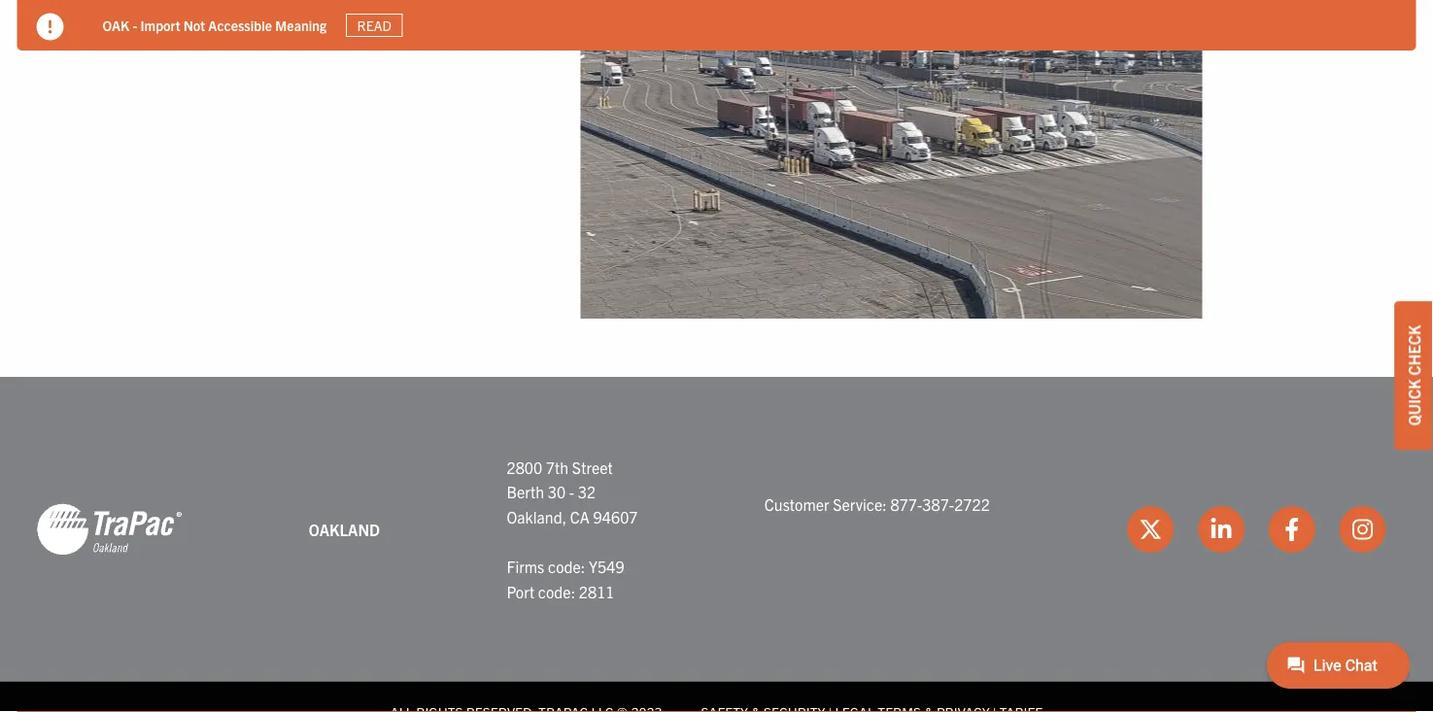 Task type: locate. For each thing, give the bounding box(es) containing it.
oakland image
[[36, 503, 182, 557]]

import
[[140, 16, 180, 34]]

service:
[[833, 495, 887, 515]]

customer
[[765, 495, 830, 515]]

7th
[[546, 458, 569, 477]]

1 horizontal spatial -
[[570, 483, 575, 502]]

1 vertical spatial -
[[570, 483, 575, 502]]

1 vertical spatial code:
[[538, 582, 576, 602]]

accessible
[[208, 16, 272, 34]]

quick
[[1405, 379, 1424, 426]]

footer
[[0, 378, 1434, 713]]

firms
[[507, 558, 545, 577]]

ca
[[571, 508, 590, 527]]

footer containing 2800 7th street
[[0, 378, 1434, 713]]

oakland,
[[507, 508, 567, 527]]

- right oak
[[133, 16, 137, 34]]

berth
[[507, 483, 545, 502]]

- inside 2800 7th street berth 30 - 32 oakland, ca 94607
[[570, 483, 575, 502]]

-
[[133, 16, 137, 34], [570, 483, 575, 502]]

read
[[357, 17, 392, 34]]

quick check link
[[1395, 301, 1434, 450]]

solid image
[[36, 13, 64, 40]]

code: up 2811
[[548, 558, 586, 577]]

2800 7th street berth 30 - 32 oakland, ca 94607
[[507, 458, 638, 527]]

street
[[572, 458, 613, 477]]

0 vertical spatial code:
[[548, 558, 586, 577]]

0 horizontal spatial -
[[133, 16, 137, 34]]

firms code:  y549 port code:  2811
[[507, 558, 625, 602]]

not
[[183, 16, 205, 34]]

meaning
[[275, 16, 327, 34]]

oak
[[103, 16, 130, 34]]

2722
[[955, 495, 991, 515]]

customer service: 877-387-2722
[[765, 495, 991, 515]]

y549
[[589, 558, 625, 577]]

32
[[578, 483, 596, 502]]

code: right the port on the bottom of the page
[[538, 582, 576, 602]]

877-
[[891, 495, 923, 515]]

0 vertical spatial -
[[133, 16, 137, 34]]

code:
[[548, 558, 586, 577], [538, 582, 576, 602]]

387-
[[923, 495, 955, 515]]

- left 32
[[570, 483, 575, 502]]

2811
[[579, 582, 615, 602]]

oak - import not accessible meaning
[[103, 16, 327, 34]]



Task type: vqa. For each thing, say whether or not it's contained in the screenshot.
877-
yes



Task type: describe. For each thing, give the bounding box(es) containing it.
oakland
[[309, 520, 380, 540]]

read link
[[346, 13, 403, 37]]

port
[[507, 582, 535, 602]]

94607
[[594, 508, 638, 527]]

2800
[[507, 458, 543, 477]]

check
[[1405, 325, 1424, 376]]

in-gate camera image
[[581, 0, 1203, 319]]

quick check
[[1405, 325, 1424, 426]]

30
[[548, 483, 566, 502]]



